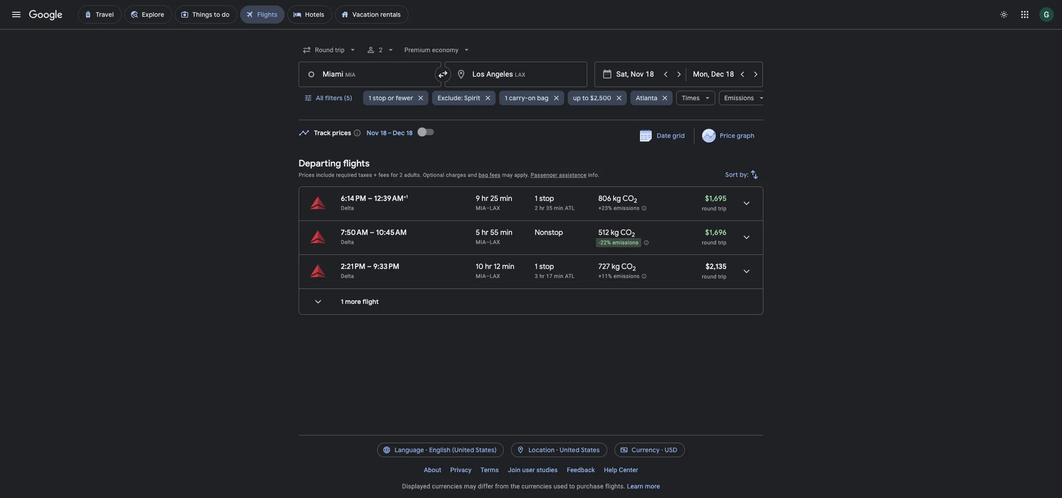 Task type: locate. For each thing, give the bounding box(es) containing it.
2 vertical spatial stop
[[540, 262, 554, 272]]

delta inside 2:21 pm – 9:33 pm delta
[[341, 273, 354, 280]]

1 vertical spatial +
[[404, 194, 406, 200]]

emissions down 727 kg co 2
[[614, 273, 640, 280]]

1 1 stop flight. element from the top
[[535, 194, 554, 205]]

1 stop flight. element
[[535, 194, 554, 205], [535, 262, 554, 273]]

1 right the 1 more flight icon
[[341, 298, 344, 306]]

on
[[528, 94, 536, 102]]

layover (1 of 1) is a 3 hr 17 min layover at hartsfield-jackson atlanta international airport in atlanta. element
[[535, 273, 594, 280]]

mia down '9'
[[476, 205, 486, 212]]

1 vertical spatial mia
[[476, 239, 486, 246]]

0 horizontal spatial currencies
[[432, 483, 463, 490]]

7:50 am – 10:45 am delta
[[341, 228, 407, 246]]

1
[[369, 94, 371, 102], [505, 94, 508, 102], [406, 194, 408, 200], [535, 194, 538, 203], [535, 262, 538, 272], [341, 298, 344, 306]]

to right up
[[583, 94, 589, 102]]

1 left 'carry-'
[[505, 94, 508, 102]]

delta down 7:50 am at the top of the page
[[341, 239, 354, 246]]

emissions button
[[719, 87, 770, 109]]

min for 10 hr 12 min
[[502, 262, 515, 272]]

0 vertical spatial delta
[[341, 205, 354, 212]]

1 horizontal spatial +
[[404, 194, 406, 200]]

1 inside 1 stop 2 hr 35 min atl
[[535, 194, 538, 203]]

stop left or
[[373, 94, 386, 102]]

1 horizontal spatial to
[[583, 94, 589, 102]]

fees right 'and'
[[490, 172, 501, 178]]

$1,695 round trip
[[702, 194, 727, 212]]

apply.
[[514, 172, 529, 178]]

22%
[[601, 240, 611, 246]]

bag fees button
[[479, 172, 501, 178]]

mia inside "5 hr 55 min mia – lax"
[[476, 239, 486, 246]]

– right 6:14 pm text box
[[368, 194, 373, 203]]

trip down $1,696
[[718, 240, 727, 246]]

trip for $1,696
[[718, 240, 727, 246]]

min right 25
[[500, 194, 512, 203]]

atl right 35
[[565, 205, 575, 212]]

+ inside 6:14 pm – 12:39 am + 1
[[404, 194, 406, 200]]

stop for 9 hr 25 min
[[540, 194, 554, 203]]

lax down the 55
[[490, 239, 500, 246]]

delta inside 7:50 am – 10:45 am delta
[[341, 239, 354, 246]]

1 vertical spatial delta
[[341, 239, 354, 246]]

1 trip from the top
[[718, 206, 727, 212]]

– inside "5 hr 55 min mia – lax"
[[486, 239, 490, 246]]

2
[[379, 46, 383, 54], [400, 172, 403, 178], [634, 197, 637, 205], [535, 205, 538, 212], [632, 231, 635, 239], [633, 265, 636, 273]]

co up +11% emissions
[[622, 262, 633, 272]]

kg inside the 512 kg co 2
[[611, 228, 619, 237]]

graph
[[737, 132, 755, 140]]

round down $1,696
[[702, 240, 717, 246]]

kg for 512
[[611, 228, 619, 237]]

displayed currencies may differ from the currencies used to purchase flights. learn more
[[402, 483, 660, 490]]

currencies down join user studies link
[[522, 483, 552, 490]]

delta for 7:50 am
[[341, 239, 354, 246]]

emissions down the 512 kg co 2
[[613, 240, 639, 246]]

1 inside the 1 stop 3 hr 17 min atl
[[535, 262, 538, 272]]

0 vertical spatial stop
[[373, 94, 386, 102]]

1 vertical spatial atl
[[565, 273, 575, 280]]

stop inside 1 stop 2 hr 35 min atl
[[540, 194, 554, 203]]

3 delta from the top
[[341, 273, 354, 280]]

mia down "10"
[[476, 273, 486, 280]]

lax for 12
[[490, 273, 500, 280]]

12:39 am
[[374, 194, 404, 203]]

trip
[[718, 206, 727, 212], [718, 240, 727, 246], [718, 274, 727, 280]]

2 delta from the top
[[341, 239, 354, 246]]

studies
[[537, 467, 558, 474]]

co up the -22% emissions
[[621, 228, 632, 237]]

0 vertical spatial kg
[[613, 194, 621, 203]]

kg up the -22% emissions
[[611, 228, 619, 237]]

0 vertical spatial trip
[[718, 206, 727, 212]]

delta down '2:21 pm'
[[341, 273, 354, 280]]

0 vertical spatial emissions
[[614, 205, 640, 212]]

price graph
[[720, 132, 755, 140]]

18 – dec
[[381, 129, 405, 137]]

+23% emissions
[[599, 205, 640, 212]]

0 vertical spatial atl
[[565, 205, 575, 212]]

lax down 25
[[490, 205, 500, 212]]

512 kg co 2
[[599, 228, 635, 239]]

2 vertical spatial round
[[702, 274, 717, 280]]

taxes
[[359, 172, 372, 178]]

806
[[599, 194, 612, 203]]

hr inside "5 hr 55 min mia – lax"
[[482, 228, 489, 237]]

all
[[316, 94, 324, 102]]

kg inside 806 kg co 2
[[613, 194, 621, 203]]

used
[[554, 483, 568, 490]]

Departure time: 6:14 PM. text field
[[341, 194, 366, 203]]

2:21 pm
[[341, 262, 366, 272]]

min inside 9 hr 25 min mia – lax
[[500, 194, 512, 203]]

9 hr 25 min mia – lax
[[476, 194, 512, 212]]

stop up 35
[[540, 194, 554, 203]]

min right the 55
[[501, 228, 513, 237]]

1 round from the top
[[702, 206, 717, 212]]

0 vertical spatial bag
[[537, 94, 549, 102]]

user
[[522, 467, 535, 474]]

2 vertical spatial delta
[[341, 273, 354, 280]]

co inside 727 kg co 2
[[622, 262, 633, 272]]

hr right 5
[[482, 228, 489, 237]]

2 lax from the top
[[490, 239, 500, 246]]

hr left 12 on the bottom
[[485, 262, 492, 272]]

trip inside $2,135 round trip
[[718, 274, 727, 280]]

5 hr 55 min mia – lax
[[476, 228, 513, 246]]

– right 2:21 pm text field
[[367, 262, 372, 272]]

0 vertical spatial round
[[702, 206, 717, 212]]

help
[[604, 467, 618, 474]]

9:33 pm
[[374, 262, 399, 272]]

2 vertical spatial mia
[[476, 273, 486, 280]]

+11% emissions
[[599, 273, 640, 280]]

1 left or
[[369, 94, 371, 102]]

atl right 17 on the right of the page
[[565, 273, 575, 280]]

trip inside $1,696 round trip
[[718, 240, 727, 246]]

fees left for
[[379, 172, 390, 178]]

round inside $1,696 round trip
[[702, 240, 717, 246]]

0 vertical spatial mia
[[476, 205, 486, 212]]

0 vertical spatial 1 stop flight. element
[[535, 194, 554, 205]]

atl
[[565, 205, 575, 212], [565, 273, 575, 280]]

bag
[[537, 94, 549, 102], [479, 172, 488, 178]]

stop inside the 1 stop 3 hr 17 min atl
[[540, 262, 554, 272]]

1 vertical spatial stop
[[540, 194, 554, 203]]

track prices
[[314, 129, 351, 137]]

terms link
[[476, 463, 504, 478]]

sort by:
[[726, 171, 749, 179]]

min right 12 on the bottom
[[502, 262, 515, 272]]

mia inside 9 hr 25 min mia – lax
[[476, 205, 486, 212]]

lax inside "5 hr 55 min mia – lax"
[[490, 239, 500, 246]]

atl inside the 1 stop 3 hr 17 min atl
[[565, 273, 575, 280]]

2 vertical spatial co
[[622, 262, 633, 272]]

3 mia from the top
[[476, 273, 486, 280]]

1 vertical spatial more
[[645, 483, 660, 490]]

727 kg co 2
[[599, 262, 636, 273]]

6:14 pm – 12:39 am + 1
[[341, 194, 408, 203]]

lax inside 9 hr 25 min mia – lax
[[490, 205, 500, 212]]

0 horizontal spatial +
[[374, 172, 377, 178]]

1 vertical spatial lax
[[490, 239, 500, 246]]

1 fees from the left
[[379, 172, 390, 178]]

leaves miami international airport at 7:50 am on saturday, november 18 and arrives at los angeles international airport at 10:45 am on saturday, november 18. element
[[341, 228, 407, 237]]

round down 2135 us dollars text field
[[702, 274, 717, 280]]

hr left 35
[[540, 205, 545, 212]]

1 up 3
[[535, 262, 538, 272]]

2 1 stop flight. element from the top
[[535, 262, 554, 273]]

– inside 10 hr 12 min mia – lax
[[486, 273, 490, 280]]

hr right '9'
[[482, 194, 489, 203]]

round down 1695 us dollars text box
[[702, 206, 717, 212]]

1 vertical spatial to
[[570, 483, 575, 490]]

nonstop
[[535, 228, 563, 237]]

None text field
[[299, 62, 441, 87]]

may inside departing flights main content
[[502, 172, 513, 178]]

2 inside the 512 kg co 2
[[632, 231, 635, 239]]

$2,135
[[706, 262, 727, 272]]

atl for 727
[[565, 273, 575, 280]]

and
[[468, 172, 477, 178]]

hr inside 9 hr 25 min mia – lax
[[482, 194, 489, 203]]

2 vertical spatial lax
[[490, 273, 500, 280]]

may left differ
[[464, 483, 476, 490]]

2 vertical spatial kg
[[612, 262, 620, 272]]

+ down adults.
[[404, 194, 406, 200]]

3 trip from the top
[[718, 274, 727, 280]]

min inside the 1 stop 3 hr 17 min atl
[[554, 273, 564, 280]]

more
[[345, 298, 361, 306], [645, 483, 660, 490]]

1 stop flight. element up 35
[[535, 194, 554, 205]]

1 more flight
[[341, 298, 379, 306]]

more left flight
[[345, 298, 361, 306]]

learn
[[627, 483, 644, 490]]

required
[[336, 172, 357, 178]]

bag right on at the top
[[537, 94, 549, 102]]

emissions for 727
[[614, 273, 640, 280]]

hr right 3
[[540, 273, 545, 280]]

min for 9 hr 25 min
[[500, 194, 512, 203]]

1 vertical spatial bag
[[479, 172, 488, 178]]

0 horizontal spatial may
[[464, 483, 476, 490]]

round inside $2,135 round trip
[[702, 274, 717, 280]]

may left apply. on the top of the page
[[502, 172, 513, 178]]

mia for 10
[[476, 273, 486, 280]]

1 horizontal spatial may
[[502, 172, 513, 178]]

optional
[[423, 172, 445, 178]]

currencies down privacy
[[432, 483, 463, 490]]

2 inside 727 kg co 2
[[633, 265, 636, 273]]

price graph button
[[696, 128, 762, 144]]

55
[[491, 228, 499, 237]]

stop up 17 on the right of the page
[[540, 262, 554, 272]]

2 vertical spatial emissions
[[614, 273, 640, 280]]

lax inside 10 hr 12 min mia – lax
[[490, 273, 500, 280]]

0 vertical spatial +
[[374, 172, 377, 178]]

3 round from the top
[[702, 274, 717, 280]]

more right learn
[[645, 483, 660, 490]]

loading results progress bar
[[0, 29, 1063, 31]]

1 mia from the top
[[476, 205, 486, 212]]

0 horizontal spatial fees
[[379, 172, 390, 178]]

2 currencies from the left
[[522, 483, 552, 490]]

1 stop flight. element up 17 on the right of the page
[[535, 262, 554, 273]]

mia inside 10 hr 12 min mia – lax
[[476, 273, 486, 280]]

leaves miami international airport at 2:21 pm on saturday, november 18 and arrives at los angeles international airport at 9:33 pm on saturday, november 18. element
[[341, 262, 399, 272]]

swap origin and destination. image
[[438, 69, 449, 80]]

passenger assistance button
[[531, 172, 587, 178]]

– inside 9 hr 25 min mia – lax
[[486, 205, 490, 212]]

atl inside 1 stop 2 hr 35 min atl
[[565, 205, 575, 212]]

1 vertical spatial co
[[621, 228, 632, 237]]

min right 35
[[554, 205, 564, 212]]

0 vertical spatial to
[[583, 94, 589, 102]]

co up the +23% emissions
[[623, 194, 634, 203]]

None search field
[[299, 39, 770, 120]]

trip inside $1,695 round trip
[[718, 206, 727, 212]]

atl for 806
[[565, 205, 575, 212]]

Arrival time: 12:39 AM on  Sunday, November 19. text field
[[374, 194, 408, 203]]

17
[[546, 273, 553, 280]]

min inside "5 hr 55 min mia – lax"
[[501, 228, 513, 237]]

1 stop 3 hr 17 min atl
[[535, 262, 575, 280]]

1 vertical spatial trip
[[718, 240, 727, 246]]

all filters (5)
[[316, 94, 352, 102]]

0 vertical spatial more
[[345, 298, 361, 306]]

atlanta button
[[631, 87, 673, 109]]

delta
[[341, 205, 354, 212], [341, 239, 354, 246], [341, 273, 354, 280]]

1 vertical spatial emissions
[[613, 240, 639, 246]]

2 button
[[363, 39, 399, 61]]

bag right 'and'
[[479, 172, 488, 178]]

feedback link
[[563, 463, 600, 478]]

2 trip from the top
[[718, 240, 727, 246]]

find the best price region
[[299, 121, 764, 151]]

flight details. leaves miami international airport at 2:21 pm on saturday, november 18 and arrives at los angeles international airport at 9:33 pm on saturday, november 18. image
[[736, 261, 758, 282]]

1 right '12:39 am'
[[406, 194, 408, 200]]

2 inside popup button
[[379, 46, 383, 54]]

fewer
[[396, 94, 413, 102]]

10
[[476, 262, 484, 272]]

1 horizontal spatial fees
[[490, 172, 501, 178]]

lax down 12 on the bottom
[[490, 273, 500, 280]]

times
[[682, 94, 700, 102]]

kg up the +23% emissions
[[613, 194, 621, 203]]

2 mia from the top
[[476, 239, 486, 246]]

$1,696 round trip
[[702, 228, 727, 246]]

hr inside 10 hr 12 min mia – lax
[[485, 262, 492, 272]]

grid
[[673, 132, 685, 140]]

charges
[[446, 172, 466, 178]]

min right 17 on the right of the page
[[554, 273, 564, 280]]

1 horizontal spatial bag
[[537, 94, 549, 102]]

min inside 10 hr 12 min mia – lax
[[502, 262, 515, 272]]

from
[[495, 483, 509, 490]]

512
[[599, 228, 609, 237]]

1696 US dollars text field
[[706, 228, 727, 237]]

1 horizontal spatial currencies
[[522, 483, 552, 490]]

price
[[720, 132, 735, 140]]

trip down 2135 us dollars text field
[[718, 274, 727, 280]]

1 lax from the top
[[490, 205, 500, 212]]

1 atl from the top
[[565, 205, 575, 212]]

1 vertical spatial round
[[702, 240, 717, 246]]

+ right taxes
[[374, 172, 377, 178]]

prices
[[299, 172, 315, 178]]

hr for 9 hr 25 min
[[482, 194, 489, 203]]

1 vertical spatial 1 stop flight. element
[[535, 262, 554, 273]]

round inside $1,695 round trip
[[702, 206, 717, 212]]

kg inside 727 kg co 2
[[612, 262, 620, 272]]

co for 727
[[622, 262, 633, 272]]

1 vertical spatial kg
[[611, 228, 619, 237]]

3 lax from the top
[[490, 273, 500, 280]]

0 horizontal spatial bag
[[479, 172, 488, 178]]

delta down 6:14 pm
[[341, 205, 354, 212]]

privacy link
[[446, 463, 476, 478]]

Return text field
[[693, 62, 735, 87]]

None field
[[299, 42, 361, 58], [401, 42, 475, 58], [299, 42, 361, 58], [401, 42, 475, 58]]

co inside the 512 kg co 2
[[621, 228, 632, 237]]

0 vertical spatial co
[[623, 194, 634, 203]]

2 fees from the left
[[490, 172, 501, 178]]

emissions down 806 kg co 2
[[614, 205, 640, 212]]

min for 5 hr 55 min
[[501, 228, 513, 237]]

kg up +11% emissions
[[612, 262, 620, 272]]

2 inside 1 stop 2 hr 35 min atl
[[535, 205, 538, 212]]

2 vertical spatial trip
[[718, 274, 727, 280]]

1 for 1 more flight
[[341, 298, 344, 306]]

currencies
[[432, 483, 463, 490], [522, 483, 552, 490]]

more inside departing flights main content
[[345, 298, 361, 306]]

2 round from the top
[[702, 240, 717, 246]]

2 atl from the top
[[565, 273, 575, 280]]

– down total duration 5 hr 55 min. element on the top
[[486, 239, 490, 246]]

Departure text field
[[617, 62, 658, 87]]

carry-
[[509, 94, 528, 102]]

1 carry-on bag
[[505, 94, 549, 102]]

0 horizontal spatial more
[[345, 298, 361, 306]]

trip down $1,695
[[718, 206, 727, 212]]

0 vertical spatial lax
[[490, 205, 500, 212]]

1 down 'passenger'
[[535, 194, 538, 203]]

co inside 806 kg co 2
[[623, 194, 634, 203]]

0 vertical spatial may
[[502, 172, 513, 178]]

states
[[581, 446, 600, 455]]

hr inside the 1 stop 3 hr 17 min atl
[[540, 273, 545, 280]]

to right the used
[[570, 483, 575, 490]]

exclude: spirit button
[[432, 87, 496, 109]]

1 vertical spatial may
[[464, 483, 476, 490]]

– down total duration 10 hr 12 min. element
[[486, 273, 490, 280]]

lax for 25
[[490, 205, 500, 212]]

exclude:
[[438, 94, 463, 102]]

– right 7:50 am at the top of the page
[[370, 228, 374, 237]]

stop for 10 hr 12 min
[[540, 262, 554, 272]]

Los Angeles text field
[[445, 62, 588, 87]]

mia down 5
[[476, 239, 486, 246]]

join
[[508, 467, 521, 474]]

may
[[502, 172, 513, 178], [464, 483, 476, 490]]

– down total duration 9 hr 25 min. element
[[486, 205, 490, 212]]



Task type: vqa. For each thing, say whether or not it's contained in the screenshot.
top Atl
yes



Task type: describe. For each thing, give the bounding box(es) containing it.
0 horizontal spatial to
[[570, 483, 575, 490]]

bag inside departing flights main content
[[479, 172, 488, 178]]

prices
[[332, 129, 351, 137]]

mia for 5
[[476, 239, 486, 246]]

1 stop flight. element for 9 hr 25 min
[[535, 194, 554, 205]]

kg for 727
[[612, 262, 620, 272]]

united states
[[560, 446, 600, 455]]

up
[[573, 94, 581, 102]]

bag inside popup button
[[537, 94, 549, 102]]

about link
[[420, 463, 446, 478]]

usd
[[665, 446, 678, 455]]

Departure time: 7:50 AM. text field
[[341, 228, 368, 237]]

Arrival time: 9:33 PM. text field
[[374, 262, 399, 272]]

3
[[535, 273, 538, 280]]

english (united states)
[[429, 446, 497, 455]]

7:50 am
[[341, 228, 368, 237]]

$2,135 round trip
[[702, 262, 727, 280]]

flight details. leaves miami international airport at 6:14 pm on saturday, november 18 and arrives at los angeles international airport at 12:39 am on sunday, november 19. image
[[736, 193, 758, 214]]

purchase
[[577, 483, 604, 490]]

delta for 2:21 pm
[[341, 273, 354, 280]]

to inside popup button
[[583, 94, 589, 102]]

join user studies
[[508, 467, 558, 474]]

round for $1,695
[[702, 206, 717, 212]]

location
[[529, 446, 555, 455]]

differ
[[478, 483, 494, 490]]

(5)
[[344, 94, 352, 102]]

atlanta
[[636, 94, 658, 102]]

co for 512
[[621, 228, 632, 237]]

date grid
[[657, 132, 685, 140]]

main menu image
[[11, 9, 22, 20]]

privacy
[[451, 467, 472, 474]]

feedback
[[567, 467, 595, 474]]

nov
[[367, 129, 379, 137]]

up to $2,500 button
[[568, 87, 627, 109]]

1 stop flight. element for 10 hr 12 min
[[535, 262, 554, 273]]

kg for 806
[[613, 194, 621, 203]]

the
[[511, 483, 520, 490]]

hr for 5 hr 55 min
[[482, 228, 489, 237]]

adults.
[[404, 172, 422, 178]]

2 inside 806 kg co 2
[[634, 197, 637, 205]]

english
[[429, 446, 451, 455]]

about
[[424, 467, 441, 474]]

1 horizontal spatial more
[[645, 483, 660, 490]]

exclude: spirit
[[438, 94, 481, 102]]

1 for 1 carry-on bag
[[505, 94, 508, 102]]

$2,500
[[591, 94, 612, 102]]

2:21 pm – 9:33 pm delta
[[341, 262, 399, 280]]

up to $2,500
[[573, 94, 612, 102]]

– inside 7:50 am – 10:45 am delta
[[370, 228, 374, 237]]

(united
[[452, 446, 474, 455]]

los angeles
[[473, 70, 513, 79]]

layover (1 of 1) is a 2 hr 35 min layover at hartsfield-jackson atlanta international airport in atlanta. element
[[535, 205, 594, 212]]

-22% emissions
[[599, 240, 639, 246]]

learn more link
[[627, 483, 660, 490]]

round for $2,135
[[702, 274, 717, 280]]

total duration 9 hr 25 min. element
[[476, 194, 535, 205]]

angeles
[[487, 70, 513, 79]]

Arrival time: 10:45 AM. text field
[[376, 228, 407, 237]]

727
[[599, 262, 610, 272]]

– inside 2:21 pm – 9:33 pm delta
[[367, 262, 372, 272]]

1695 US dollars text field
[[705, 194, 727, 203]]

hr inside 1 stop 2 hr 35 min atl
[[540, 205, 545, 212]]

flight details. leaves miami international airport at 7:50 am on saturday, november 18 and arrives at los angeles international airport at 10:45 am on saturday, november 18. image
[[736, 227, 758, 248]]

35
[[546, 205, 553, 212]]

12
[[494, 262, 501, 272]]

next image
[[742, 87, 764, 109]]

nov 18 – dec 18
[[367, 129, 413, 137]]

join user studies link
[[504, 463, 563, 478]]

min inside 1 stop 2 hr 35 min atl
[[554, 205, 564, 212]]

change appearance image
[[994, 4, 1015, 25]]

departing
[[299, 158, 341, 169]]

9
[[476, 194, 480, 203]]

1 for 1 stop 3 hr 17 min atl
[[535, 262, 538, 272]]

round for $1,696
[[702, 240, 717, 246]]

18
[[407, 129, 413, 137]]

trip for $1,695
[[718, 206, 727, 212]]

10:45 am
[[376, 228, 407, 237]]

displayed
[[402, 483, 430, 490]]

6:14 pm
[[341, 194, 366, 203]]

co for 806
[[623, 194, 634, 203]]

united
[[560, 446, 580, 455]]

leaves miami international airport at 6:14 pm on saturday, november 18 and arrives at los angeles international airport at 12:39 am on sunday, november 19. element
[[341, 194, 408, 203]]

1 for 1 stop 2 hr 35 min atl
[[535, 194, 538, 203]]

passenger
[[531, 172, 558, 178]]

+11%
[[599, 273, 612, 280]]

center
[[619, 467, 638, 474]]

+23%
[[599, 205, 612, 212]]

1 inside 6:14 pm – 12:39 am + 1
[[406, 194, 408, 200]]

help center link
[[600, 463, 643, 478]]

prices include required taxes + fees for 2 adults. optional charges and bag fees may apply. passenger assistance
[[299, 172, 587, 178]]

los
[[473, 70, 485, 79]]

mia for 9
[[476, 205, 486, 212]]

currency
[[632, 446, 660, 455]]

1 stop or fewer button
[[363, 87, 429, 109]]

include
[[316, 172, 335, 178]]

1 for 1 stop or fewer
[[369, 94, 371, 102]]

2135 US dollars text field
[[706, 262, 727, 272]]

total duration 10 hr 12 min. element
[[476, 262, 535, 273]]

1 currencies from the left
[[432, 483, 463, 490]]

lax for 55
[[490, 239, 500, 246]]

total duration 5 hr 55 min. element
[[476, 228, 535, 239]]

trip for $2,135
[[718, 274, 727, 280]]

hr for 10 hr 12 min
[[485, 262, 492, 272]]

emissions for 806
[[614, 205, 640, 212]]

spirit
[[464, 94, 481, 102]]

– inside 6:14 pm – 12:39 am + 1
[[368, 194, 373, 203]]

departing flights main content
[[299, 121, 764, 322]]

806 kg co 2
[[599, 194, 637, 205]]

-
[[599, 240, 601, 246]]

flight
[[363, 298, 379, 306]]

Departure time: 2:21 PM. text field
[[341, 262, 366, 272]]

stop inside popup button
[[373, 94, 386, 102]]

1 more flight image
[[307, 291, 329, 313]]

language
[[395, 446, 424, 455]]

1 delta from the top
[[341, 205, 354, 212]]

learn more about tracked prices image
[[353, 129, 361, 137]]

track
[[314, 129, 331, 137]]

filters
[[325, 94, 343, 102]]

times button
[[677, 87, 716, 109]]

terms
[[481, 467, 499, 474]]

5
[[476, 228, 480, 237]]

$1,695
[[705, 194, 727, 203]]

nonstop flight. element
[[535, 228, 563, 239]]

sort
[[726, 171, 739, 179]]

or
[[388, 94, 394, 102]]

none search field containing los angeles
[[299, 39, 770, 120]]

departing flights
[[299, 158, 370, 169]]



